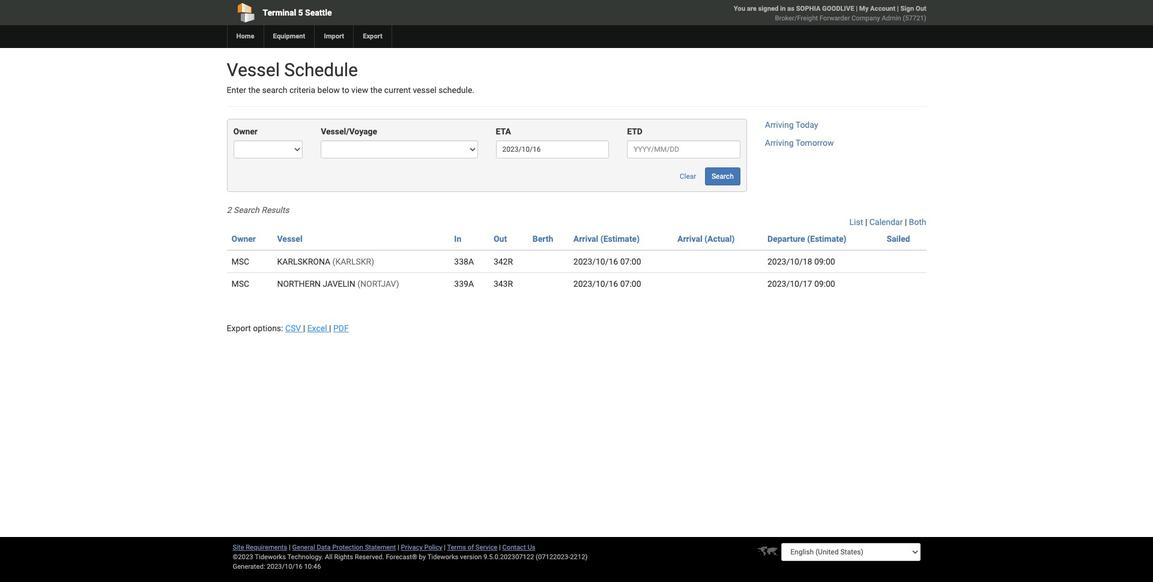 Task type: describe. For each thing, give the bounding box(es) containing it.
statement
[[365, 544, 396, 552]]

both link
[[909, 218, 926, 227]]

export for export options: csv | excel | pdf
[[227, 324, 251, 334]]

search inside button
[[712, 173, 734, 181]]

all
[[325, 554, 333, 562]]

enter
[[227, 85, 246, 95]]

clear
[[680, 173, 696, 181]]

339a
[[454, 280, 474, 289]]

1 the from the left
[[248, 85, 260, 95]]

excel link
[[307, 324, 329, 334]]

rights
[[334, 554, 353, 562]]

| right csv
[[303, 324, 305, 334]]

data
[[317, 544, 331, 552]]

results
[[261, 206, 289, 215]]

in
[[454, 234, 461, 244]]

338a
[[454, 257, 474, 267]]

9.5.0.202307122
[[483, 554, 534, 562]]

2023/10/16 for 343r
[[573, 280, 618, 289]]

site
[[233, 544, 244, 552]]

tideworks
[[427, 554, 458, 562]]

vessel/voyage
[[321, 127, 377, 137]]

sophia
[[796, 5, 821, 13]]

arrival (actual) link
[[678, 234, 735, 244]]

10:46
[[304, 563, 321, 571]]

current
[[384, 85, 411, 95]]

site requirements link
[[233, 544, 287, 552]]

departure
[[768, 234, 805, 244]]

home link
[[227, 25, 263, 48]]

vessel schedule enter the search criteria below to view the current vessel schedule.
[[227, 59, 474, 95]]

contact
[[502, 544, 526, 552]]

| up tideworks
[[444, 544, 446, 552]]

view
[[351, 85, 368, 95]]

pdf link
[[333, 324, 349, 334]]

arriving tomorrow link
[[765, 138, 834, 148]]

vessel for vessel schedule enter the search criteria below to view the current vessel schedule.
[[227, 59, 280, 80]]

arriving today
[[765, 120, 818, 130]]

0 vertical spatial owner
[[233, 127, 258, 137]]

berth
[[533, 234, 553, 244]]

2212)
[[570, 554, 588, 562]]

arrival for arrival (estimate)
[[573, 234, 598, 244]]

generated:
[[233, 563, 265, 571]]

equipment
[[273, 32, 305, 40]]

09:00 for 2023/10/18 09:00
[[814, 257, 835, 267]]

search
[[262, 85, 287, 95]]

contact us link
[[502, 544, 535, 552]]

by
[[419, 554, 426, 562]]

requirements
[[246, 544, 287, 552]]

goodlive
[[822, 5, 854, 13]]

home
[[236, 32, 254, 40]]

in
[[780, 5, 786, 13]]

| left both link
[[905, 218, 907, 227]]

| left general
[[289, 544, 291, 552]]

(actual)
[[705, 234, 735, 244]]

msc for karlskrona (karlskr)
[[232, 257, 249, 267]]

342r
[[494, 257, 513, 267]]

export link
[[353, 25, 392, 48]]

import
[[324, 32, 344, 40]]

vessel for vessel
[[277, 234, 302, 244]]

search inside 2 search results list | calendar | both
[[234, 206, 259, 215]]

vessel
[[413, 85, 437, 95]]

below
[[317, 85, 340, 95]]

| left sign
[[897, 5, 899, 13]]

policy
[[424, 544, 442, 552]]

343r
[[494, 280, 513, 289]]

import link
[[314, 25, 353, 48]]

version
[[460, 554, 482, 562]]

2
[[227, 206, 231, 215]]

to
[[342, 85, 349, 95]]

account
[[870, 5, 895, 13]]

today
[[796, 120, 818, 130]]

tomorrow
[[796, 138, 834, 148]]

2023/10/16 for 342r
[[573, 257, 618, 267]]

09:00 for 2023/10/17 09:00
[[814, 280, 835, 289]]

pdf
[[333, 324, 349, 334]]

seattle
[[305, 8, 332, 17]]

my account link
[[859, 5, 895, 13]]

company
[[852, 14, 880, 22]]

protection
[[332, 544, 363, 552]]

terms
[[447, 544, 466, 552]]

(estimate) for arrival (estimate)
[[600, 234, 640, 244]]

equipment link
[[263, 25, 314, 48]]

calendar link
[[869, 218, 903, 227]]

csv link
[[285, 324, 303, 334]]

(nortjav)
[[358, 280, 399, 289]]

(karlskr)
[[332, 257, 374, 267]]

07:00 for 342r
[[620, 257, 641, 267]]

2023/10/16 inside site requirements | general data protection statement | privacy policy | terms of service | contact us ©2023 tideworks technology. all rights reserved. forecast® by tideworks version 9.5.0.202307122 (07122023-2212) generated: 2023/10/16 10:46
[[267, 563, 303, 571]]

list link
[[850, 218, 863, 227]]



Task type: locate. For each thing, give the bounding box(es) containing it.
arriving tomorrow
[[765, 138, 834, 148]]

privacy policy link
[[401, 544, 442, 552]]

1 2023/10/16 07:00 from the top
[[573, 257, 641, 267]]

1 horizontal spatial export
[[363, 32, 383, 40]]

search right clear
[[712, 173, 734, 181]]

2 (estimate) from the left
[[807, 234, 846, 244]]

arrival
[[573, 234, 598, 244], [678, 234, 702, 244]]

(07122023-
[[536, 554, 570, 562]]

1 msc from the top
[[232, 257, 249, 267]]

1 vertical spatial arriving
[[765, 138, 794, 148]]

2023/10/16 07:00 for 343r
[[573, 280, 641, 289]]

1 horizontal spatial (estimate)
[[807, 234, 846, 244]]

out
[[916, 5, 926, 13], [494, 234, 507, 244]]

0 vertical spatial msc
[[232, 257, 249, 267]]

5
[[298, 8, 303, 17]]

1 horizontal spatial the
[[370, 85, 382, 95]]

reserved.
[[355, 554, 384, 562]]

owner left vessel link
[[232, 234, 256, 244]]

general
[[292, 544, 315, 552]]

2 07:00 from the top
[[620, 280, 641, 289]]

schedule.
[[439, 85, 474, 95]]

both
[[909, 218, 926, 227]]

owner down enter
[[233, 127, 258, 137]]

owner link
[[232, 234, 256, 244]]

arrival down 2 search results list | calendar | both
[[573, 234, 598, 244]]

terminal
[[263, 8, 296, 17]]

my
[[859, 5, 869, 13]]

2023/10/16 down arrival (estimate) at the top of page
[[573, 257, 618, 267]]

forecast®
[[386, 554, 417, 562]]

arriving up arriving tomorrow
[[765, 120, 794, 130]]

search button
[[705, 168, 740, 186]]

| left pdf
[[329, 324, 331, 334]]

sailed
[[887, 234, 910, 244]]

0 vertical spatial vessel
[[227, 59, 280, 80]]

2023/10/16 07:00 for 342r
[[573, 257, 641, 267]]

1 vertical spatial 07:00
[[620, 280, 641, 289]]

departure (estimate)
[[768, 234, 846, 244]]

msc for northern javelin (nortjav)
[[232, 280, 249, 289]]

0 vertical spatial 07:00
[[620, 257, 641, 267]]

0 vertical spatial 09:00
[[814, 257, 835, 267]]

export for export
[[363, 32, 383, 40]]

search
[[712, 173, 734, 181], [234, 206, 259, 215]]

0 vertical spatial arriving
[[765, 120, 794, 130]]

northern
[[277, 280, 321, 289]]

2023/10/16 07:00 down arrival (estimate) link
[[573, 280, 641, 289]]

admin
[[882, 14, 901, 22]]

1 horizontal spatial arrival
[[678, 234, 702, 244]]

arriving for arriving tomorrow
[[765, 138, 794, 148]]

calendar
[[869, 218, 903, 227]]

(estimate) down 2 search results list | calendar | both
[[600, 234, 640, 244]]

search right 2
[[234, 206, 259, 215]]

09:00 down departure (estimate) link at right top
[[814, 257, 835, 267]]

vessel up karlskrona
[[277, 234, 302, 244]]

us
[[528, 544, 535, 552]]

09:00
[[814, 257, 835, 267], [814, 280, 835, 289]]

excel
[[307, 324, 327, 334]]

northern javelin (nortjav)
[[277, 280, 399, 289]]

arriving down arriving today
[[765, 138, 794, 148]]

07:00 for 343r
[[620, 280, 641, 289]]

2023/10/16 07:00
[[573, 257, 641, 267], [573, 280, 641, 289]]

1 vertical spatial vessel
[[277, 234, 302, 244]]

arriving today link
[[765, 120, 818, 130]]

0 horizontal spatial arrival
[[573, 234, 598, 244]]

1 vertical spatial 2023/10/16
[[573, 280, 618, 289]]

2 search results list | calendar | both
[[227, 206, 926, 227]]

out inside you are signed in as sophia goodlive | my account | sign out broker/freight forwarder company admin (57721)
[[916, 5, 926, 13]]

0 horizontal spatial the
[[248, 85, 260, 95]]

arriving for arriving today
[[765, 120, 794, 130]]

arriving
[[765, 120, 794, 130], [765, 138, 794, 148]]

|
[[856, 5, 858, 13], [897, 5, 899, 13], [865, 218, 867, 227], [905, 218, 907, 227], [303, 324, 305, 334], [329, 324, 331, 334], [289, 544, 291, 552], [398, 544, 399, 552], [444, 544, 446, 552], [499, 544, 501, 552]]

privacy
[[401, 544, 423, 552]]

1 arrival from the left
[[573, 234, 598, 244]]

1 vertical spatial msc
[[232, 280, 249, 289]]

sailed link
[[887, 234, 910, 244]]

arrival (actual)
[[678, 234, 735, 244]]

1 horizontal spatial out
[[916, 5, 926, 13]]

(57721)
[[903, 14, 926, 22]]

1 07:00 from the top
[[620, 257, 641, 267]]

| up forecast®
[[398, 544, 399, 552]]

2 09:00 from the top
[[814, 280, 835, 289]]

1 arriving from the top
[[765, 120, 794, 130]]

clear button
[[673, 168, 703, 186]]

terminal 5 seattle
[[263, 8, 332, 17]]

2023/10/16 down technology.
[[267, 563, 303, 571]]

arrival left (actual)
[[678, 234, 702, 244]]

out up (57721)
[[916, 5, 926, 13]]

terminal 5 seattle link
[[227, 0, 508, 25]]

schedule
[[284, 59, 358, 80]]

export down terminal 5 seattle link
[[363, 32, 383, 40]]

site requirements | general data protection statement | privacy policy | terms of service | contact us ©2023 tideworks technology. all rights reserved. forecast® by tideworks version 9.5.0.202307122 (07122023-2212) generated: 2023/10/16 10:46
[[233, 544, 588, 571]]

1 (estimate) from the left
[[600, 234, 640, 244]]

out up 342r
[[494, 234, 507, 244]]

(estimate) up 2023/10/18 09:00
[[807, 234, 846, 244]]

1 vertical spatial 2023/10/16 07:00
[[573, 280, 641, 289]]

2023/10/17 09:00
[[768, 280, 835, 289]]

1 vertical spatial owner
[[232, 234, 256, 244]]

0 horizontal spatial export
[[227, 324, 251, 334]]

2023/10/16 down arrival (estimate) link
[[573, 280, 618, 289]]

arrival for arrival (actual)
[[678, 234, 702, 244]]

eta
[[496, 127, 511, 137]]

2 arriving from the top
[[765, 138, 794, 148]]

1 vertical spatial 09:00
[[814, 280, 835, 289]]

2 the from the left
[[370, 85, 382, 95]]

ETA text field
[[496, 141, 609, 159]]

service
[[476, 544, 497, 552]]

(estimate)
[[600, 234, 640, 244], [807, 234, 846, 244]]

forwarder
[[820, 14, 850, 22]]

2023/10/18 09:00
[[768, 257, 835, 267]]

as
[[787, 5, 795, 13]]

in link
[[454, 234, 461, 244]]

1 vertical spatial search
[[234, 206, 259, 215]]

0 vertical spatial out
[[916, 5, 926, 13]]

0 vertical spatial 2023/10/16 07:00
[[573, 257, 641, 267]]

export
[[363, 32, 383, 40], [227, 324, 251, 334]]

javelin
[[323, 280, 355, 289]]

2 msc from the top
[[232, 280, 249, 289]]

of
[[468, 544, 474, 552]]

0 horizontal spatial out
[[494, 234, 507, 244]]

1 horizontal spatial search
[[712, 173, 734, 181]]

0 vertical spatial search
[[712, 173, 734, 181]]

1 vertical spatial export
[[227, 324, 251, 334]]

2 arrival from the left
[[678, 234, 702, 244]]

vessel
[[227, 59, 280, 80], [277, 234, 302, 244]]

vessel inside vessel schedule enter the search criteria below to view the current vessel schedule.
[[227, 59, 280, 80]]

departure (estimate) link
[[768, 234, 846, 244]]

vessel up enter
[[227, 59, 280, 80]]

0 horizontal spatial search
[[234, 206, 259, 215]]

ETD text field
[[627, 141, 740, 159]]

1 vertical spatial out
[[494, 234, 507, 244]]

(estimate) for departure (estimate)
[[807, 234, 846, 244]]

the right view
[[370, 85, 382, 95]]

csv
[[285, 324, 301, 334]]

0 vertical spatial export
[[363, 32, 383, 40]]

2 2023/10/16 07:00 from the top
[[573, 280, 641, 289]]

you
[[734, 5, 745, 13]]

09:00 down 2023/10/18 09:00
[[814, 280, 835, 289]]

vessel link
[[277, 234, 302, 244]]

| right list link
[[865, 218, 867, 227]]

etd
[[627, 127, 643, 137]]

| left 'my'
[[856, 5, 858, 13]]

| up 9.5.0.202307122
[[499, 544, 501, 552]]

criteria
[[289, 85, 315, 95]]

2023/10/17
[[768, 280, 812, 289]]

broker/freight
[[775, 14, 818, 22]]

general data protection statement link
[[292, 544, 396, 552]]

0 vertical spatial 2023/10/16
[[573, 257, 618, 267]]

you are signed in as sophia goodlive | my account | sign out broker/freight forwarder company admin (57721)
[[734, 5, 926, 22]]

export options: csv | excel | pdf
[[227, 324, 349, 334]]

1 09:00 from the top
[[814, 257, 835, 267]]

2023/10/18
[[768, 257, 812, 267]]

0 horizontal spatial (estimate)
[[600, 234, 640, 244]]

export left options:
[[227, 324, 251, 334]]

terms of service link
[[447, 544, 497, 552]]

2 vertical spatial 2023/10/16
[[267, 563, 303, 571]]

2023/10/16 07:00 down arrival (estimate) at the top of page
[[573, 257, 641, 267]]

karlskrona (karlskr)
[[277, 257, 374, 267]]

berth link
[[533, 234, 553, 244]]

the right enter
[[248, 85, 260, 95]]



Task type: vqa. For each thing, say whether or not it's contained in the screenshot.
first the from the left
yes



